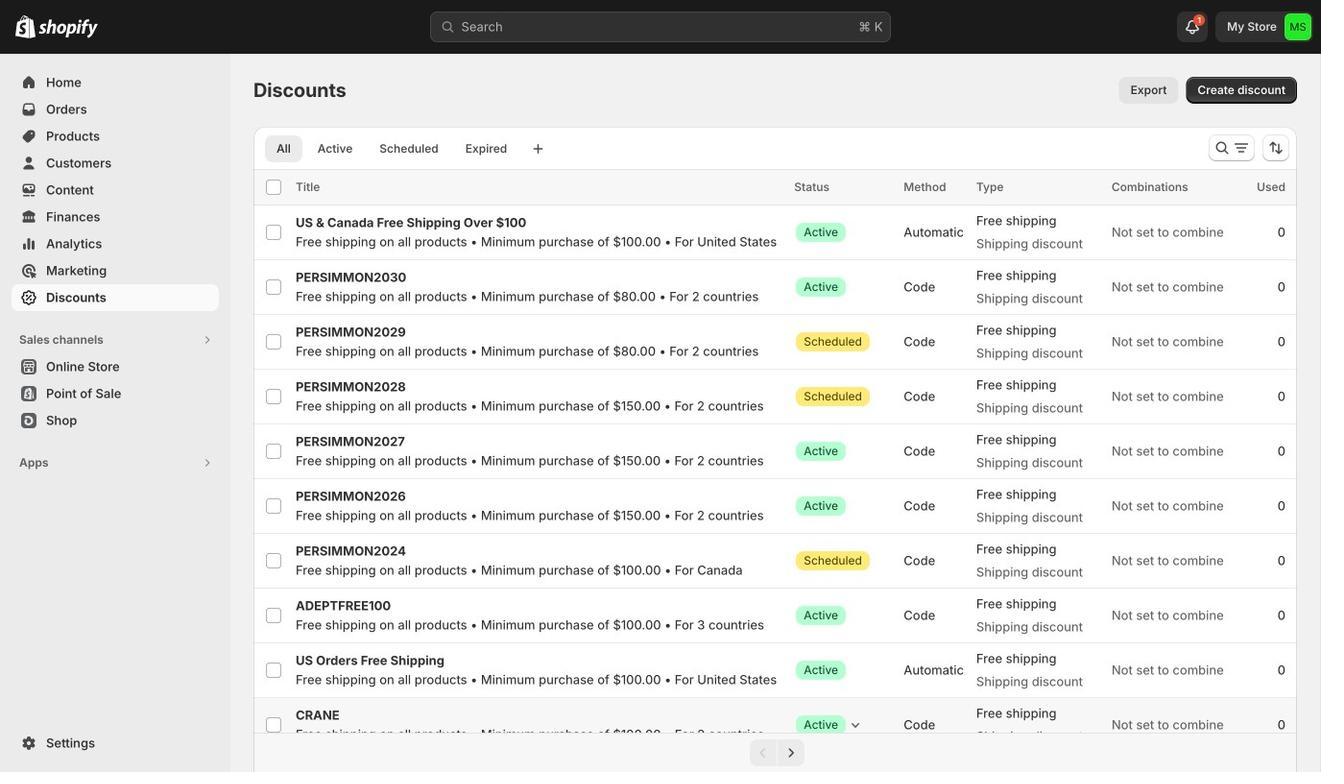 Task type: vqa. For each thing, say whether or not it's contained in the screenshot.
extend
no



Task type: locate. For each thing, give the bounding box(es) containing it.
pagination element
[[254, 733, 1298, 772]]

shopify image
[[38, 19, 98, 38]]

tab list
[[261, 134, 523, 162]]



Task type: describe. For each thing, give the bounding box(es) containing it.
shopify image
[[15, 15, 36, 38]]

my store image
[[1285, 13, 1312, 40]]



